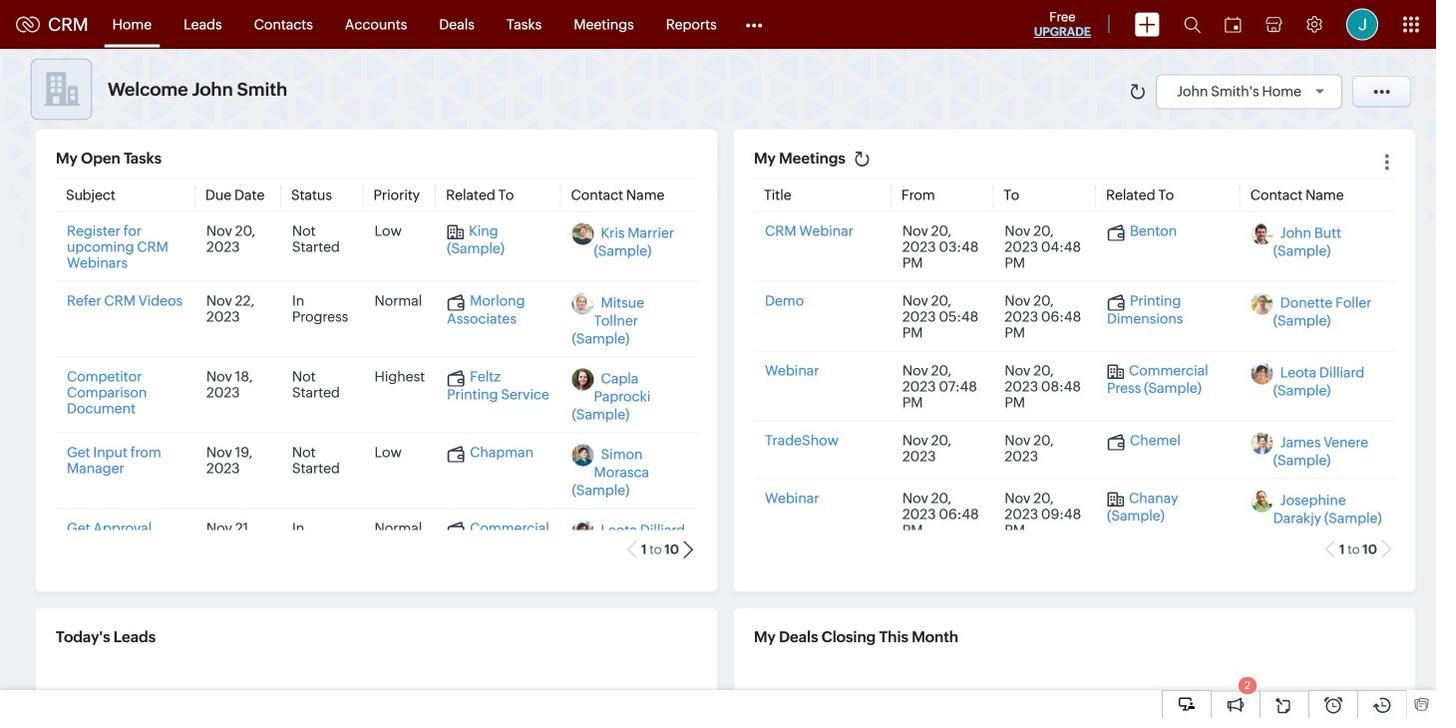 Task type: locate. For each thing, give the bounding box(es) containing it.
search element
[[1172, 0, 1213, 49]]

logo image
[[16, 16, 40, 32]]

create menu image
[[1135, 12, 1160, 36]]

calendar image
[[1225, 16, 1242, 32]]

profile element
[[1335, 0, 1390, 48]]

create menu element
[[1123, 0, 1172, 48]]



Task type: describe. For each thing, give the bounding box(es) containing it.
profile image
[[1347, 8, 1378, 40]]

search image
[[1184, 16, 1201, 33]]

Other Modules field
[[733, 8, 776, 40]]



Task type: vqa. For each thing, say whether or not it's contained in the screenshot.
Normal Refer CRM Videos
no



